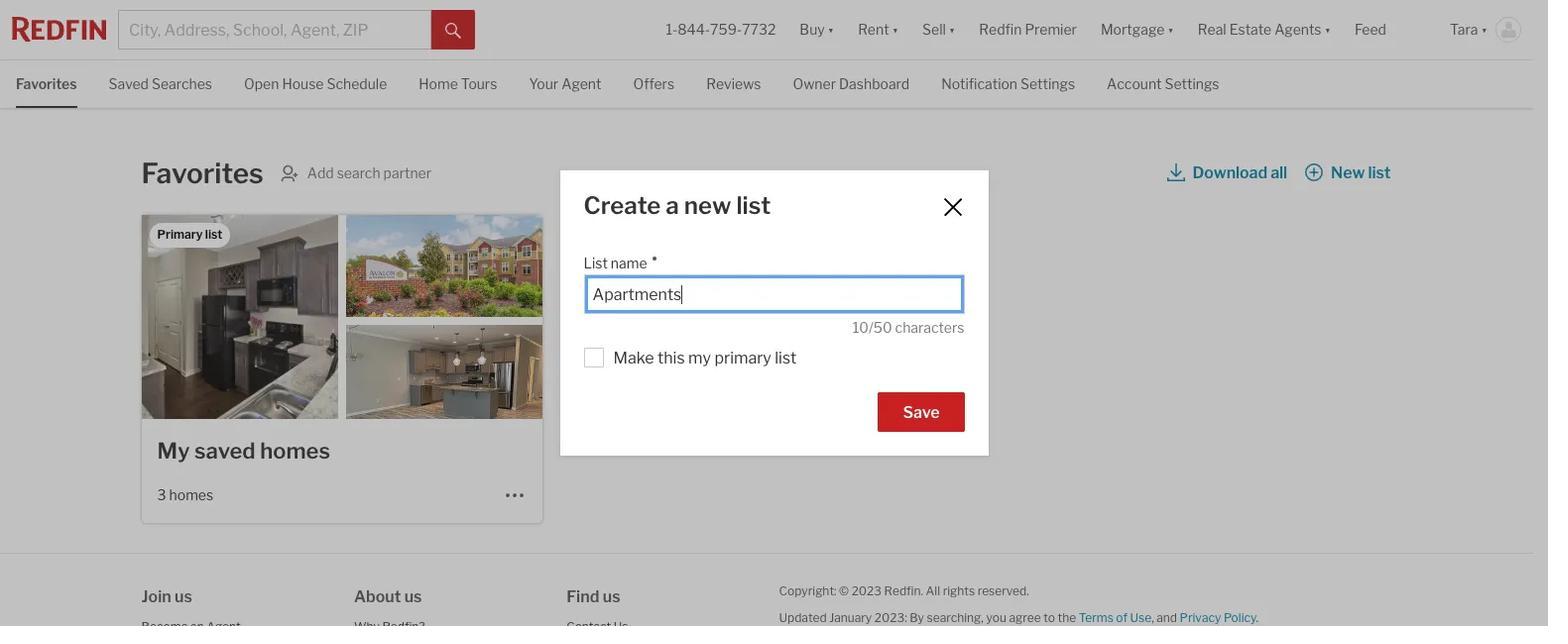 Task type: describe. For each thing, give the bounding box(es) containing it.
©
[[839, 584, 849, 599]]

download
[[1193, 164, 1268, 183]]

.
[[1256, 611, 1259, 626]]

home
[[419, 75, 458, 92]]

find us
[[567, 588, 621, 607]]

844-
[[678, 21, 710, 38]]

my saved homes
[[157, 438, 330, 464]]

list
[[584, 255, 608, 272]]

add search partner button
[[279, 164, 432, 184]]

terms
[[1079, 611, 1114, 626]]

agree
[[1009, 611, 1041, 626]]

download all button
[[1166, 156, 1289, 191]]

all
[[1271, 164, 1288, 183]]

offers link
[[633, 61, 675, 106]]

submit search image
[[445, 23, 461, 38]]

privacy
[[1180, 611, 1221, 626]]

home tours link
[[419, 61, 497, 106]]

/
[[869, 319, 874, 336]]

join
[[141, 588, 171, 607]]

notification settings
[[942, 75, 1075, 92]]

download all
[[1193, 164, 1288, 183]]

this
[[658, 349, 685, 368]]

updated
[[779, 611, 827, 626]]

,
[[1152, 611, 1154, 626]]

premier
[[1025, 21, 1077, 38]]

add
[[307, 165, 334, 182]]

10
[[853, 319, 869, 336]]

january
[[829, 611, 872, 626]]

owner dashboard
[[793, 75, 910, 92]]

redfin.
[[884, 584, 924, 599]]

2 vertical spatial list
[[775, 349, 797, 368]]

make
[[614, 349, 654, 368]]

open
[[244, 75, 279, 92]]

7732
[[742, 21, 776, 38]]

copyright: © 2023 redfin. all rights reserved.
[[779, 584, 1029, 599]]

1-
[[666, 21, 678, 38]]

offers
[[633, 75, 675, 92]]

create a new list element
[[584, 191, 916, 220]]

a
[[666, 191, 679, 220]]

owner dashboard link
[[793, 61, 910, 106]]

join us
[[141, 588, 192, 607]]

characters
[[895, 319, 965, 336]]

reviews
[[706, 75, 761, 92]]

schedule
[[327, 75, 387, 92]]

1 vertical spatial favorites
[[141, 157, 264, 190]]

account settings
[[1107, 75, 1220, 92]]

agent
[[562, 75, 602, 92]]

find
[[567, 588, 600, 607]]

2023:
[[875, 611, 907, 626]]

your
[[529, 75, 559, 92]]

rights
[[943, 584, 975, 599]]

saved searches
[[109, 75, 212, 92]]

the
[[1058, 611, 1076, 626]]

open house schedule
[[244, 75, 387, 92]]

notification
[[942, 75, 1018, 92]]

photo of 10 avalon park cir image
[[346, 215, 542, 317]]

searching,
[[927, 611, 984, 626]]

0 vertical spatial favorites
[[16, 75, 77, 92]]

policy
[[1224, 611, 1256, 626]]

list inside button
[[1368, 164, 1391, 183]]

use
[[1130, 611, 1152, 626]]

us for about us
[[404, 588, 422, 607]]

all
[[926, 584, 940, 599]]

us for find us
[[603, 588, 621, 607]]

your agent
[[529, 75, 602, 92]]

List name text field
[[593, 286, 956, 304]]

account
[[1107, 75, 1162, 92]]

create
[[584, 191, 661, 220]]



Task type: vqa. For each thing, say whether or not it's contained in the screenshot.
"us" to the middle
yes



Task type: locate. For each thing, give the bounding box(es) containing it.
new list
[[1331, 164, 1391, 183]]

0 vertical spatial homes
[[260, 438, 330, 464]]

us
[[175, 588, 192, 607], [404, 588, 422, 607], [603, 588, 621, 607]]

updated january 2023: by searching, you agree to the terms of use , and privacy policy .
[[779, 611, 1259, 626]]

add search partner
[[307, 165, 432, 182]]

list right new at top
[[736, 191, 771, 220]]

0 horizontal spatial list
[[736, 191, 771, 220]]

new list button
[[1305, 156, 1392, 191]]

copyright:
[[779, 584, 837, 599]]

759-
[[710, 21, 742, 38]]

2 us from the left
[[404, 588, 422, 607]]

reviews link
[[706, 61, 761, 106]]

by
[[910, 611, 924, 626]]

new
[[1331, 164, 1365, 183]]

to
[[1044, 611, 1055, 626]]

2 horizontal spatial us
[[603, 588, 621, 607]]

list
[[1368, 164, 1391, 183], [736, 191, 771, 220], [775, 349, 797, 368]]

settings for notification settings
[[1021, 75, 1075, 92]]

favorites left saved
[[16, 75, 77, 92]]

saved searches link
[[109, 61, 212, 106]]

tours
[[461, 75, 497, 92]]

saved
[[194, 438, 256, 464]]

owner
[[793, 75, 836, 92]]

settings for account settings
[[1165, 75, 1220, 92]]

photo of 5407 wallace martin way unit 5407 image
[[346, 325, 542, 467]]

create a new list dialog
[[560, 170, 989, 456]]

and
[[1157, 611, 1178, 626]]

settings right account
[[1165, 75, 1220, 92]]

my
[[688, 349, 711, 368]]

3 us from the left
[[603, 588, 621, 607]]

homes
[[260, 438, 330, 464], [169, 487, 213, 504]]

1 vertical spatial list
[[736, 191, 771, 220]]

1 horizontal spatial settings
[[1165, 75, 1220, 92]]

search
[[337, 165, 381, 182]]

0 vertical spatial list
[[1368, 164, 1391, 183]]

1 horizontal spatial us
[[404, 588, 422, 607]]

open house schedule link
[[244, 61, 387, 106]]

0 horizontal spatial favorites
[[16, 75, 77, 92]]

save
[[903, 404, 940, 423]]

about us
[[354, 588, 422, 607]]

create a new list
[[584, 191, 771, 220]]

1 horizontal spatial list
[[775, 349, 797, 368]]

account settings link
[[1107, 61, 1220, 106]]

home tours
[[419, 75, 497, 92]]

50
[[874, 319, 892, 336]]

partner
[[383, 165, 432, 182]]

1-844-759-7732 link
[[666, 21, 776, 38]]

save button
[[878, 393, 965, 433]]

feed
[[1355, 21, 1387, 38]]

saved
[[109, 75, 149, 92]]

2 horizontal spatial list
[[1368, 164, 1391, 183]]

1 horizontal spatial favorites
[[141, 157, 264, 190]]

2023
[[852, 584, 882, 599]]

reserved.
[[978, 584, 1029, 599]]

terms of use link
[[1079, 611, 1152, 626]]

house
[[282, 75, 324, 92]]

0 horizontal spatial homes
[[169, 487, 213, 504]]

favorites link
[[16, 61, 77, 106]]

you
[[986, 611, 1007, 626]]

homes right 3
[[169, 487, 213, 504]]

redfin
[[979, 21, 1022, 38]]

1 settings from the left
[[1021, 75, 1075, 92]]

privacy policy link
[[1180, 611, 1256, 626]]

1 us from the left
[[175, 588, 192, 607]]

dashboard
[[839, 75, 910, 92]]

of
[[1116, 611, 1128, 626]]

us right find
[[603, 588, 621, 607]]

notification settings link
[[942, 61, 1075, 106]]

photo of 100 roberts lake cir image
[[141, 215, 338, 420]]

3
[[157, 487, 166, 504]]

3 homes
[[157, 487, 213, 504]]

homes right saved
[[260, 438, 330, 464]]

list name
[[584, 255, 647, 272]]

favorites down searches
[[141, 157, 264, 190]]

list right primary
[[775, 349, 797, 368]]

redfin premier button
[[968, 0, 1089, 60]]

1-844-759-7732
[[666, 21, 776, 38]]

about
[[354, 588, 401, 607]]

us right about
[[404, 588, 422, 607]]

primary
[[715, 349, 772, 368]]

us for join us
[[175, 588, 192, 607]]

list name. required field. element
[[584, 245, 955, 275]]

settings down the premier
[[1021, 75, 1075, 92]]

make this my primary list
[[614, 349, 797, 368]]

my
[[157, 438, 190, 464]]

1 vertical spatial homes
[[169, 487, 213, 504]]

name
[[611, 255, 647, 272]]

1 horizontal spatial homes
[[260, 438, 330, 464]]

feed button
[[1343, 0, 1438, 60]]

list right new
[[1368, 164, 1391, 183]]

settings
[[1021, 75, 1075, 92], [1165, 75, 1220, 92]]

10 / 50 characters
[[853, 319, 965, 336]]

searches
[[152, 75, 212, 92]]

new
[[684, 191, 732, 220]]

2 settings from the left
[[1165, 75, 1220, 92]]

0 horizontal spatial us
[[175, 588, 192, 607]]

us right join on the bottom
[[175, 588, 192, 607]]

0 horizontal spatial settings
[[1021, 75, 1075, 92]]



